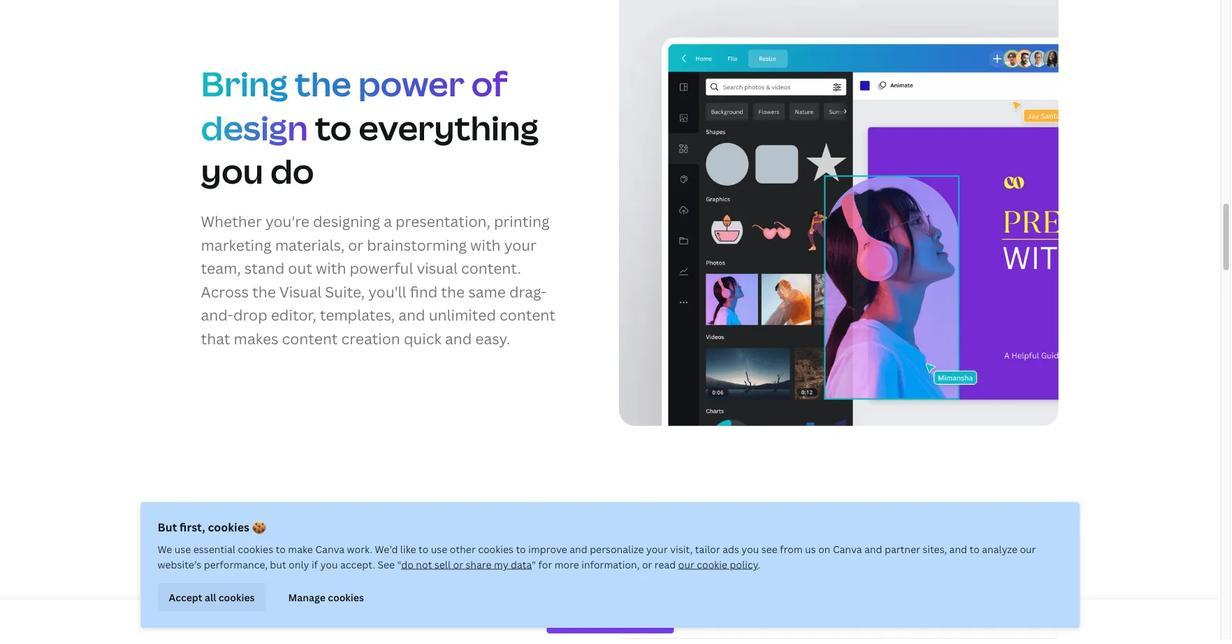 Task type: vqa. For each thing, say whether or not it's contained in the screenshot.
will
no



Task type: describe. For each thing, give the bounding box(es) containing it.
sell
[[435, 558, 451, 571]]

manage
[[288, 591, 326, 604]]

that
[[201, 329, 230, 349]]

and up quick
[[399, 305, 425, 325]]

visit,
[[670, 543, 693, 556]]

all
[[205, 591, 216, 604]]

personalize
[[590, 543, 644, 556]]

ads
[[723, 543, 739, 556]]

create your best
[[658, 591, 941, 637]]

create
[[658, 591, 773, 637]]

bring
[[201, 61, 288, 106]]

and-
[[201, 305, 233, 325]]

out
[[288, 258, 312, 278]]

brainstorming
[[367, 235, 467, 255]]

best
[[866, 591, 941, 637]]

and right sites,
[[950, 543, 968, 556]]

drag-
[[509, 282, 547, 302]]

stand
[[244, 258, 285, 278]]

" inside we use essential cookies to make canva work. we'd like to use other cookies to improve and personalize your visit, tailor ads you see from us on canva and partner sites, and to analyze our website's performance, but only if you accept. see "
[[397, 558, 401, 571]]

you'll
[[368, 282, 406, 302]]

on
[[819, 543, 831, 556]]

we'd
[[375, 543, 398, 556]]

but
[[158, 520, 177, 535]]

team,
[[201, 258, 241, 278]]

your inside whether you're designing a presentation, printing marketing materials, or brainstorming with your team, stand out with powerful visual content. across the visual suite, you'll find the same drag- and-drop editor, templates, and unlimited content that makes content creation quick and easy.
[[504, 235, 537, 255]]

a
[[384, 211, 392, 231]]

accept all cookies
[[169, 591, 255, 604]]

make
[[288, 543, 313, 556]]

visual
[[279, 282, 322, 302]]

my
[[494, 558, 509, 571]]

and up do not sell or share my data " for more information, or read our cookie policy .
[[570, 543, 588, 556]]

like
[[400, 543, 416, 556]]

if
[[312, 558, 318, 571]]

2 canva from the left
[[833, 543, 862, 556]]

templates,
[[320, 305, 395, 325]]

power
[[358, 61, 465, 106]]

first,
[[180, 520, 205, 535]]

2 horizontal spatial or
[[642, 558, 652, 571]]

1 vertical spatial content
[[282, 329, 338, 349]]

to inside to everything you do
[[315, 104, 352, 150]]

essential
[[193, 543, 235, 556]]

other
[[450, 543, 476, 556]]

see
[[378, 558, 395, 571]]

whether
[[201, 211, 262, 231]]

unlimited
[[429, 305, 496, 325]]

everything
[[359, 104, 539, 150]]

only
[[289, 558, 309, 571]]

do not sell or share my data link
[[401, 558, 532, 571]]

the inside bring the power of design
[[295, 61, 351, 106]]

for
[[538, 558, 552, 571]]

marketing
[[201, 235, 272, 255]]

accept
[[169, 591, 202, 604]]

presentation,
[[396, 211, 491, 231]]

sites,
[[923, 543, 947, 556]]

accept all cookies button
[[158, 584, 266, 612]]

we
[[158, 543, 172, 556]]

designing
[[313, 211, 380, 231]]

accept.
[[340, 558, 375, 571]]

materials,
[[275, 235, 345, 255]]

cookies inside 'button'
[[219, 591, 255, 604]]



Task type: locate. For each thing, give the bounding box(es) containing it.
quick
[[404, 329, 442, 349]]

0 horizontal spatial content
[[282, 329, 338, 349]]

.
[[758, 558, 761, 571]]

cookie
[[697, 558, 728, 571]]

with up 'suite,'
[[316, 258, 346, 278]]

cookies down accept.
[[328, 591, 364, 604]]

"
[[397, 558, 401, 571], [532, 558, 536, 571]]

cookies up "my"
[[478, 543, 514, 556]]

2 horizontal spatial your
[[780, 591, 859, 637]]

2 vertical spatial you
[[320, 558, 338, 571]]

work.
[[347, 543, 373, 556]]

editor,
[[271, 305, 316, 325]]

1 vertical spatial with
[[316, 258, 346, 278]]

not
[[416, 558, 432, 571]]

1 horizontal spatial "
[[532, 558, 536, 571]]

same
[[468, 282, 506, 302]]

powerful
[[350, 258, 413, 278]]

0 vertical spatial your
[[504, 235, 537, 255]]

1 horizontal spatial your
[[646, 543, 668, 556]]

analyze
[[982, 543, 1018, 556]]

1 horizontal spatial canva
[[833, 543, 862, 556]]

or
[[348, 235, 364, 255], [453, 558, 463, 571], [642, 558, 652, 571]]

our cookie policy link
[[678, 558, 758, 571]]

0 horizontal spatial you
[[201, 148, 264, 194]]

0 horizontal spatial canva
[[315, 543, 345, 556]]

bring the power of design
[[201, 61, 508, 150]]

to everything you do
[[201, 104, 539, 194]]

you're
[[266, 211, 310, 231]]

performance,
[[204, 558, 268, 571]]

you
[[201, 148, 264, 194], [742, 543, 759, 556], [320, 558, 338, 571]]

0 horizontal spatial use
[[175, 543, 191, 556]]

your down on
[[780, 591, 859, 637]]

tailor
[[695, 543, 720, 556]]

to
[[315, 104, 352, 150], [276, 543, 286, 556], [419, 543, 429, 556], [516, 543, 526, 556], [970, 543, 980, 556]]

design
[[201, 104, 308, 150]]

do
[[270, 148, 314, 194], [401, 558, 414, 571]]

manage cookies
[[288, 591, 364, 604]]

read
[[655, 558, 676, 571]]

cookies right 'all'
[[219, 591, 255, 604]]

information,
[[582, 558, 640, 571]]

data
[[511, 558, 532, 571]]

creation
[[341, 329, 400, 349]]

your down 'printing'
[[504, 235, 537, 255]]

or left read
[[642, 558, 652, 571]]

use up the website's
[[175, 543, 191, 556]]

you inside to everything you do
[[201, 148, 264, 194]]

or down designing
[[348, 235, 364, 255]]

partner
[[885, 543, 920, 556]]

2 horizontal spatial you
[[742, 543, 759, 556]]

canva
[[315, 543, 345, 556], [833, 543, 862, 556]]

across
[[201, 282, 249, 302]]

manage cookies button
[[277, 584, 375, 612]]

cookies up essential
[[208, 520, 249, 535]]

0 horizontal spatial our
[[678, 558, 695, 571]]

1 horizontal spatial do
[[401, 558, 414, 571]]

or inside whether you're designing a presentation, printing marketing materials, or brainstorming with your team, stand out with powerful visual content. across the visual suite, you'll find the same drag- and-drop editor, templates, and unlimited content that makes content creation quick and easy.
[[348, 235, 364, 255]]

1 horizontal spatial with
[[470, 235, 501, 255]]

do up you're
[[270, 148, 314, 194]]

cookies down 🍪
[[238, 543, 273, 556]]

see
[[762, 543, 778, 556]]

1 vertical spatial you
[[742, 543, 759, 556]]

our
[[1020, 543, 1036, 556], [678, 558, 695, 571]]

improve
[[528, 543, 567, 556]]

your up read
[[646, 543, 668, 556]]

do down 'like' on the left bottom of page
[[401, 558, 414, 571]]

use up sell
[[431, 543, 448, 556]]

0 vertical spatial do
[[270, 148, 314, 194]]

our inside we use essential cookies to make canva work. we'd like to use other cookies to improve and personalize your visit, tailor ads you see from us on canva and partner sites, and to analyze our website's performance, but only if you accept. see "
[[1020, 543, 1036, 556]]

and
[[399, 305, 425, 325], [445, 329, 472, 349], [570, 543, 588, 556], [865, 543, 883, 556], [950, 543, 968, 556]]

canva right on
[[833, 543, 862, 556]]

0 horizontal spatial your
[[504, 235, 537, 255]]

or right sell
[[453, 558, 463, 571]]

0 horizontal spatial or
[[348, 235, 364, 255]]

0 vertical spatial with
[[470, 235, 501, 255]]

of
[[471, 61, 508, 106]]

1 canva from the left
[[315, 543, 345, 556]]

you right if
[[320, 558, 338, 571]]

0 vertical spatial content
[[500, 305, 556, 325]]

with
[[470, 235, 501, 255], [316, 258, 346, 278]]

1 horizontal spatial our
[[1020, 543, 1036, 556]]

but
[[270, 558, 286, 571]]

1 " from the left
[[397, 558, 401, 571]]

" left for
[[532, 558, 536, 571]]

but first, cookies 🍪
[[158, 520, 263, 535]]

you up whether
[[201, 148, 264, 194]]

whether you're designing a presentation, printing marketing materials, or brainstorming with your team, stand out with powerful visual content. across the visual suite, you'll find the same drag- and-drop editor, templates, and unlimited content that makes content creation quick and easy.
[[201, 211, 556, 349]]

1 horizontal spatial the
[[295, 61, 351, 106]]

share
[[466, 558, 492, 571]]

1 vertical spatial our
[[678, 558, 695, 571]]

do not sell or share my data " for more information, or read our cookie policy .
[[401, 558, 761, 571]]

cookies
[[208, 520, 249, 535], [238, 543, 273, 556], [478, 543, 514, 556], [219, 591, 255, 604], [328, 591, 364, 604]]

and left partner
[[865, 543, 883, 556]]

1 horizontal spatial or
[[453, 558, 463, 571]]

canva up if
[[315, 543, 345, 556]]

cookies inside button
[[328, 591, 364, 604]]

0 horizontal spatial with
[[316, 258, 346, 278]]

our down visit,
[[678, 558, 695, 571]]

2 horizontal spatial the
[[441, 282, 465, 302]]

content down drag-
[[500, 305, 556, 325]]

and down unlimited
[[445, 329, 472, 349]]

our right analyze
[[1020, 543, 1036, 556]]

you up policy
[[742, 543, 759, 556]]

find
[[410, 282, 438, 302]]

visual
[[417, 258, 458, 278]]

us
[[805, 543, 816, 556]]

0 horizontal spatial the
[[252, 282, 276, 302]]

easy.
[[475, 329, 511, 349]]

content
[[500, 305, 556, 325], [282, 329, 338, 349]]

we use essential cookies to make canva work. we'd like to use other cookies to improve and personalize your visit, tailor ads you see from us on canva and partner sites, and to analyze our website's performance, but only if you accept. see "
[[158, 543, 1036, 571]]

1 use from the left
[[175, 543, 191, 556]]

website's
[[158, 558, 201, 571]]

suite,
[[325, 282, 365, 302]]

1 horizontal spatial you
[[320, 558, 338, 571]]

1 horizontal spatial content
[[500, 305, 556, 325]]

2 vertical spatial your
[[780, 591, 859, 637]]

0 vertical spatial you
[[201, 148, 264, 194]]

do inside to everything you do
[[270, 148, 314, 194]]

content down "editor,"
[[282, 329, 338, 349]]

0 vertical spatial our
[[1020, 543, 1036, 556]]

your inside we use essential cookies to make canva work. we'd like to use other cookies to improve and personalize your visit, tailor ads you see from us on canva and partner sites, and to analyze our website's performance, but only if you accept. see "
[[646, 543, 668, 556]]

drop
[[233, 305, 267, 325]]

from
[[780, 543, 803, 556]]

makes
[[234, 329, 279, 349]]

2 " from the left
[[532, 558, 536, 571]]

" right see
[[397, 558, 401, 571]]

the
[[295, 61, 351, 106], [252, 282, 276, 302], [441, 282, 465, 302]]

2 use from the left
[[431, 543, 448, 556]]

1 vertical spatial do
[[401, 558, 414, 571]]

printing
[[494, 211, 550, 231]]

content.
[[461, 258, 521, 278]]

1 vertical spatial your
[[646, 543, 668, 556]]

1 horizontal spatial use
[[431, 543, 448, 556]]

with up the content.
[[470, 235, 501, 255]]

more
[[555, 558, 579, 571]]

0 horizontal spatial do
[[270, 148, 314, 194]]

policy
[[730, 558, 758, 571]]

🍪
[[252, 520, 263, 535]]

0 horizontal spatial "
[[397, 558, 401, 571]]



